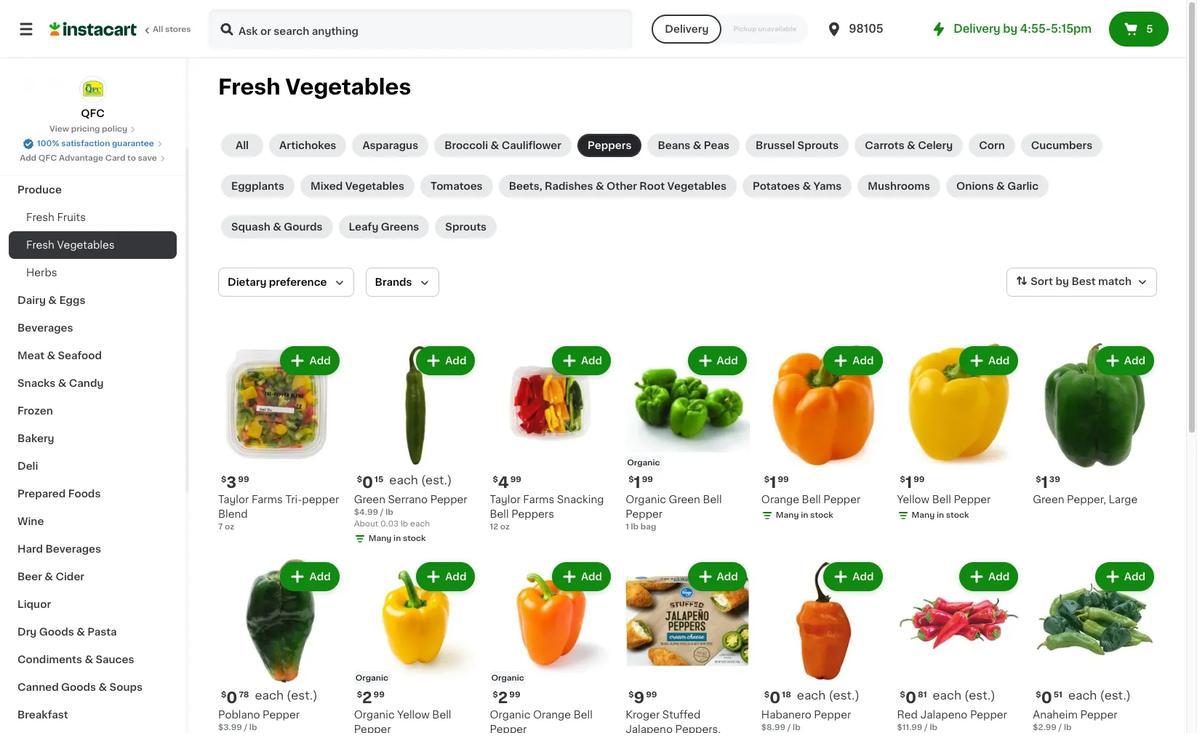 Task type: vqa. For each thing, say whether or not it's contained in the screenshot.


Task type: describe. For each thing, give the bounding box(es) containing it.
pepper
[[302, 494, 339, 504]]

wine
[[17, 516, 44, 527]]

tri-
[[285, 494, 302, 504]]

& for meat & seafood
[[47, 351, 55, 361]]

brands
[[375, 277, 412, 287]]

yams
[[813, 181, 842, 191]]

soups
[[110, 682, 143, 692]]

(est.) for green serrano pepper
[[421, 474, 452, 486]]

each (est.) for green serrano pepper
[[389, 474, 452, 486]]

add button for organic green bell pepper
[[689, 348, 745, 374]]

dairy & eggs link
[[9, 287, 177, 314]]

brussel sprouts link
[[745, 134, 849, 157]]

eggplants
[[231, 181, 284, 191]]

green for green pepper, large
[[1033, 494, 1064, 505]]

frozen link
[[9, 397, 177, 425]]

$ inside $ 0 18
[[764, 691, 770, 699]]

organic green bell pepper 1 lb bag
[[626, 494, 722, 531]]

mushrooms link
[[858, 175, 940, 198]]

each (est.) for anaheim pepper
[[1068, 690, 1131, 701]]

5:15pm
[[1051, 23, 1092, 34]]

meat
[[17, 351, 44, 361]]

$11.99
[[897, 724, 922, 732]]

$ 0 18
[[764, 690, 791, 706]]

in for yellow
[[937, 511, 944, 519]]

99 for kroger stuffed jalapeno peppers
[[646, 691, 657, 699]]

each for anaheim pepper
[[1068, 690, 1097, 701]]

81
[[918, 691, 927, 699]]

potatoes & yams
[[753, 181, 842, 191]]

anaheim pepper $2.99 / lb
[[1033, 710, 1117, 732]]

recipes link
[[9, 121, 177, 148]]

$ inside $ 3 99
[[221, 475, 226, 483]]

service type group
[[652, 15, 808, 44]]

add for organic green bell pepper
[[717, 356, 738, 366]]

pepper inside red jalapeno pepper $11.99 / lb
[[970, 710, 1007, 720]]

dry
[[17, 627, 37, 637]]

vegetables up artichokes 'link'
[[285, 76, 411, 97]]

snacking
[[557, 494, 604, 505]]

by for sort
[[1056, 276, 1069, 287]]

green serrano pepper $4.99 / lb about 0.03 lb each
[[354, 494, 467, 528]]

bakery
[[17, 433, 54, 444]]

delivery by 4:55-5:15pm
[[954, 23, 1092, 34]]

1 for green pepper, large
[[1041, 475, 1048, 490]]

hard
[[17, 544, 43, 554]]

4:55-
[[1020, 23, 1051, 34]]

jalapeno inside red jalapeno pepper $11.99 / lb
[[920, 710, 967, 720]]

0 vertical spatial fresh
[[218, 76, 280, 97]]

vegetables down "beans & peas"
[[667, 181, 726, 191]]

add button for organic yellow bell pepper
[[418, 563, 474, 590]]

artichokes link
[[269, 134, 346, 157]]

stock for orange
[[810, 511, 833, 519]]

1 horizontal spatial qfc
[[81, 108, 105, 119]]

$ 0 81
[[900, 690, 927, 706]]

/ for anaheim pepper
[[1059, 724, 1062, 732]]

potatoes
[[753, 181, 800, 191]]

stores
[[165, 25, 191, 33]]

squash & gourds link
[[221, 215, 333, 239]]

goods for canned
[[61, 682, 96, 692]]

& for dairy & eggs
[[48, 295, 57, 305]]

/ inside red jalapeno pepper $11.99 / lb
[[924, 724, 928, 732]]

dietary preference button
[[218, 268, 354, 297]]

best match
[[1071, 276, 1132, 287]]

taylor for 4
[[490, 494, 521, 505]]

delivery for delivery
[[665, 24, 709, 34]]

orange inside organic orange bell pepper
[[533, 710, 571, 720]]

carrots
[[865, 140, 904, 151]]

dietary preference
[[228, 277, 327, 287]]

0 horizontal spatial many in stock
[[368, 534, 426, 542]]

snacks & candy link
[[9, 369, 177, 397]]

brussel sprouts
[[756, 140, 839, 151]]

stock for yellow
[[946, 511, 969, 519]]

1 for orange bell pepper
[[770, 475, 776, 490]]

& for onions & garlic
[[996, 181, 1005, 191]]

yellow inside organic yellow bell pepper
[[397, 710, 430, 720]]

best
[[1071, 276, 1096, 287]]

& for squash & gourds
[[273, 222, 281, 232]]

99 for taylor farms tri-pepper blend
[[238, 475, 249, 483]]

prepared foods link
[[9, 480, 177, 508]]

$ 4 99
[[493, 475, 521, 490]]

fresh fruits link
[[9, 204, 177, 231]]

meat & seafood link
[[9, 342, 177, 369]]

add button for taylor farms tri-pepper blend
[[282, 348, 338, 374]]

$ 0 51
[[1036, 690, 1062, 706]]

$8.99
[[761, 724, 785, 732]]

condiments
[[17, 655, 82, 665]]

& left pasta
[[76, 627, 85, 637]]

add for taylor farms snacking bell peppers
[[581, 356, 602, 366]]

green pepper, large
[[1033, 494, 1138, 505]]

potatoes & yams link
[[742, 175, 852, 198]]

deli link
[[9, 452, 177, 480]]

add for yellow bell pepper
[[988, 356, 1010, 366]]

lb right 0.03
[[401, 520, 408, 528]]

2 for organic yellow bell pepper
[[362, 690, 372, 706]]

garlic
[[1007, 181, 1039, 191]]

1 for yellow bell pepper
[[905, 475, 912, 490]]

$0.18 each (estimated) element
[[761, 689, 885, 708]]

tomatoes link
[[420, 175, 493, 198]]

artichokes
[[279, 140, 336, 151]]

$ inside the '$ 0 78'
[[221, 691, 226, 699]]

0 for anaheim pepper
[[1041, 690, 1052, 706]]

broccoli & cauliflower
[[444, 140, 561, 151]]

product group containing 4
[[490, 343, 614, 533]]

add for habanero pepper
[[853, 571, 874, 582]]

(est.) for habanero pepper
[[829, 690, 860, 701]]

1 horizontal spatial fresh vegetables
[[218, 76, 411, 97]]

add button for habanero pepper
[[825, 563, 881, 590]]

$0.81 each (estimated) element
[[897, 689, 1021, 708]]

$ 1 99 for yellow bell pepper
[[900, 475, 925, 490]]

dry goods & pasta link
[[9, 618, 177, 646]]

instacart logo image
[[49, 20, 137, 38]]

yellow bell pepper
[[897, 494, 991, 505]]

hard beverages
[[17, 544, 101, 554]]

/ for poblano pepper
[[244, 724, 247, 732]]

pasta
[[87, 627, 117, 637]]

corn
[[979, 140, 1005, 151]]

buy it again link
[[9, 39, 177, 68]]

$ inside '$ 0 81'
[[900, 691, 905, 699]]

$ up organic orange bell pepper
[[493, 691, 498, 699]]

in for orange
[[801, 511, 808, 519]]

0 horizontal spatial qfc
[[38, 154, 57, 162]]

pepper inside organic orange bell pepper
[[490, 725, 527, 733]]

taylor for 3
[[218, 494, 249, 504]]

candy
[[69, 378, 104, 388]]

add for red jalapeno pepper
[[988, 571, 1010, 582]]

1 horizontal spatial yellow
[[897, 494, 930, 505]]

brands button
[[365, 268, 439, 297]]

orange bell pepper
[[761, 494, 861, 505]]

lists
[[41, 78, 66, 88]]

add button for kroger stuffed jalapeno peppers
[[689, 563, 745, 590]]

beer
[[17, 572, 42, 582]]

sprouts inside brussel sprouts link
[[797, 140, 839, 151]]

taylor farms snacking bell peppers 12 oz
[[490, 494, 604, 531]]

qfc logo image
[[79, 76, 107, 103]]

pepper inside organic yellow bell pepper
[[354, 725, 391, 733]]

delivery for delivery by 4:55-5:15pm
[[954, 23, 1000, 34]]

add button for red jalapeno pepper
[[961, 563, 1017, 590]]

$ 1 39
[[1036, 475, 1060, 490]]

oz for 4
[[500, 523, 510, 531]]

condiments & sauces
[[17, 655, 134, 665]]

each (est.) for red jalapeno pepper
[[933, 690, 995, 701]]

sprouts link
[[435, 215, 497, 239]]

0 for green serrano pepper
[[362, 475, 373, 490]]

sauces
[[96, 655, 134, 665]]

beets, radishes & other root vegetables
[[509, 181, 726, 191]]

0 horizontal spatial in
[[393, 534, 401, 542]]

stuffed
[[662, 710, 701, 720]]

peppers link
[[577, 134, 642, 157]]

squash
[[231, 222, 270, 232]]

add button for poblano pepper
[[282, 563, 338, 590]]

pepper inside 'organic green bell pepper 1 lb bag'
[[626, 509, 663, 519]]

$ inside $ 9 99
[[628, 691, 634, 699]]

78
[[239, 691, 249, 699]]

card
[[105, 154, 125, 162]]

all for all
[[236, 140, 249, 151]]

beer & cider link
[[9, 563, 177, 591]]

99 for organic green bell pepper
[[642, 475, 653, 483]]

peppers inside the taylor farms snacking bell peppers 12 oz
[[511, 509, 554, 519]]

each (est.) for poblano pepper
[[255, 690, 317, 701]]

all for all stores
[[153, 25, 163, 33]]

add button for anaheim pepper
[[1097, 563, 1153, 590]]

100% satisfaction guarantee
[[37, 140, 154, 148]]

other
[[607, 181, 637, 191]]

many for yellow
[[912, 511, 935, 519]]

add qfc advantage card to save link
[[20, 153, 166, 164]]

cauliflower
[[502, 140, 561, 151]]

red
[[897, 710, 918, 720]]

mushrooms
[[868, 181, 930, 191]]

(est.) for poblano pepper
[[287, 690, 317, 701]]

51
[[1054, 691, 1062, 699]]

organic inside 'organic green bell pepper 1 lb bag'
[[626, 494, 666, 504]]

bakery link
[[9, 425, 177, 452]]

recipes
[[17, 129, 60, 140]]

99 for yellow bell pepper
[[914, 475, 925, 483]]



Task type: locate. For each thing, give the bounding box(es) containing it.
3 green from the left
[[1033, 494, 1064, 505]]

each (est.) inside $0.78 each (estimated) element
[[255, 690, 317, 701]]

$ up blend
[[221, 475, 226, 483]]

fresh up the herbs
[[26, 240, 54, 250]]

(est.) inside $0.15 each (estimated) element
[[421, 474, 452, 486]]

yellow
[[897, 494, 930, 505], [397, 710, 430, 720]]

lb inside red jalapeno pepper $11.99 / lb
[[930, 724, 937, 732]]

add button for taylor farms snacking bell peppers
[[553, 348, 610, 374]]

1 vertical spatial peppers
[[511, 509, 554, 519]]

2 horizontal spatial green
[[1033, 494, 1064, 505]]

advantage
[[59, 154, 103, 162]]

1 vertical spatial jalapeno
[[626, 725, 673, 733]]

$0.51 each (estimated) element
[[1033, 689, 1157, 708]]

1 green from the left
[[669, 494, 700, 504]]

1 left 39
[[1041, 475, 1048, 490]]

1 horizontal spatial in
[[801, 511, 808, 519]]

all up eggplants link
[[236, 140, 249, 151]]

carrots & celery link
[[855, 134, 963, 157]]

add button for green pepper, large
[[1097, 348, 1153, 374]]

product group
[[218, 343, 342, 533], [354, 343, 478, 547], [490, 343, 614, 533], [626, 343, 750, 533], [761, 343, 885, 524], [897, 343, 1021, 524], [1033, 343, 1157, 507], [218, 559, 342, 733], [354, 559, 478, 733], [490, 559, 614, 733], [626, 559, 750, 733], [761, 559, 885, 733], [897, 559, 1021, 733], [1033, 559, 1157, 733]]

$ 1 99 up yellow bell pepper
[[900, 475, 925, 490]]

0 for red jalapeno pepper
[[905, 690, 916, 706]]

1 horizontal spatial by
[[1056, 276, 1069, 287]]

again
[[73, 49, 102, 59]]

& right broccoli on the left top of page
[[491, 140, 499, 151]]

fresh vegetables
[[218, 76, 411, 97], [26, 240, 115, 250]]

many down yellow bell pepper
[[912, 511, 935, 519]]

green
[[669, 494, 700, 504], [354, 494, 385, 505], [1033, 494, 1064, 505]]

0 horizontal spatial $ 2 99
[[357, 690, 385, 706]]

0 vertical spatial all
[[153, 25, 163, 33]]

each right 51
[[1068, 690, 1097, 701]]

0 vertical spatial jalapeno
[[920, 710, 967, 720]]

qfc down 100%
[[38, 154, 57, 162]]

each (est.) inside $0.18 each (estimated) element
[[797, 690, 860, 701]]

stock down orange bell pepper at right bottom
[[810, 511, 833, 519]]

2 up organic orange bell pepper
[[498, 690, 508, 706]]

1 horizontal spatial green
[[669, 494, 700, 504]]

asparagus link
[[352, 134, 428, 157]]

lb down 'poblano'
[[249, 724, 257, 732]]

& left soups
[[99, 682, 107, 692]]

many in stock down yellow bell pepper
[[912, 511, 969, 519]]

wine link
[[9, 508, 177, 535]]

dietary
[[228, 277, 266, 287]]

each (est.) up red jalapeno pepper $11.99 / lb
[[933, 690, 995, 701]]

each (est.) up anaheim pepper $2.99 / lb
[[1068, 690, 1131, 701]]

$ left 15
[[357, 475, 362, 483]]

1 horizontal spatial peppers
[[588, 140, 632, 151]]

1 vertical spatial all
[[236, 140, 249, 151]]

1 horizontal spatial $ 2 99
[[493, 690, 520, 706]]

asparagus
[[362, 140, 418, 151]]

1 horizontal spatial farms
[[523, 494, 554, 505]]

buy it again
[[41, 49, 102, 59]]

0 vertical spatial by
[[1003, 23, 1018, 34]]

sort by
[[1031, 276, 1069, 287]]

add for taylor farms tri-pepper blend
[[309, 356, 331, 366]]

$0.15 each (estimated) element
[[354, 473, 478, 492]]

green for green serrano pepper $4.99 / lb about 0.03 lb each
[[354, 494, 385, 505]]

/ inside habanero pepper $8.99 / lb
[[787, 724, 791, 732]]

to
[[127, 154, 136, 162]]

organic
[[627, 459, 660, 467], [626, 494, 666, 504], [355, 674, 388, 682], [491, 674, 524, 682], [354, 710, 395, 720], [490, 710, 530, 720]]

tomatoes
[[431, 181, 483, 191]]

peppers up beets, radishes & other root vegetables link
[[588, 140, 632, 151]]

buy
[[41, 49, 61, 59]]

99 for orange bell pepper
[[778, 475, 789, 483]]

prepared
[[17, 489, 66, 499]]

& for potatoes & yams
[[803, 181, 811, 191]]

1 for organic green bell pepper
[[634, 475, 640, 490]]

1 horizontal spatial taylor
[[490, 494, 521, 505]]

$ up 'kroger'
[[628, 691, 634, 699]]

1 vertical spatial beverages
[[45, 544, 101, 554]]

2 green from the left
[[354, 494, 385, 505]]

many down orange bell pepper at right bottom
[[776, 511, 799, 519]]

$ 2 99 for organic yellow bell pepper
[[357, 690, 385, 706]]

farms for 4
[[523, 494, 554, 505]]

jalapeno down $0.81 each (estimated) element
[[920, 710, 967, 720]]

each right 18
[[797, 690, 826, 701]]

2 2 from the left
[[498, 690, 508, 706]]

product group containing 3
[[218, 343, 342, 533]]

$ 1 99 up orange bell pepper at right bottom
[[764, 475, 789, 490]]

each for green serrano pepper
[[389, 474, 418, 486]]

2 farms from the left
[[523, 494, 554, 505]]

bell inside organic orange bell pepper
[[574, 710, 593, 720]]

2 horizontal spatial many
[[912, 511, 935, 519]]

add for green serrano pepper
[[445, 356, 466, 366]]

cucumbers link
[[1021, 134, 1103, 157]]

lb inside 'organic green bell pepper 1 lb bag'
[[631, 523, 639, 531]]

organic orange bell pepper
[[490, 710, 593, 733]]

root
[[639, 181, 665, 191]]

vegetables
[[285, 76, 411, 97], [345, 181, 404, 191], [667, 181, 726, 191], [57, 240, 115, 250]]

$ inside $ 1 39
[[1036, 475, 1041, 483]]

oz right 7
[[225, 523, 234, 531]]

bell inside 'organic green bell pepper 1 lb bag'
[[703, 494, 722, 504]]

fresh for produce
[[26, 212, 54, 223]]

0 horizontal spatial yellow
[[397, 710, 430, 720]]

99 right 3
[[238, 475, 249, 483]]

99 for organic orange bell pepper
[[509, 691, 520, 699]]

$ 1 99 up 'organic green bell pepper 1 lb bag'
[[628, 475, 653, 490]]

lb
[[386, 508, 393, 516], [401, 520, 408, 528], [631, 523, 639, 531], [249, 724, 257, 732], [793, 724, 800, 732], [930, 724, 937, 732], [1064, 724, 1072, 732]]

$ inside $ 4 99
[[493, 475, 498, 483]]

0 vertical spatial orange
[[761, 494, 799, 505]]

$ left 18
[[764, 691, 770, 699]]

2 for organic orange bell pepper
[[498, 690, 508, 706]]

99 inside $ 4 99
[[510, 475, 521, 483]]

0 horizontal spatial peppers
[[511, 509, 554, 519]]

by inside field
[[1056, 276, 1069, 287]]

0 horizontal spatial fresh vegetables
[[26, 240, 115, 250]]

1 vertical spatial sprouts
[[445, 222, 487, 232]]

kroger stuffed jalapeno peppers
[[626, 710, 721, 733]]

sprouts up the yams
[[797, 140, 839, 151]]

pepper inside habanero pepper $8.99 / lb
[[814, 710, 851, 720]]

add qfc advantage card to save
[[20, 154, 157, 162]]

99 up 'organic green bell pepper 1 lb bag'
[[642, 475, 653, 483]]

seafood
[[58, 351, 102, 361]]

green inside 'organic green bell pepper 1 lb bag'
[[669, 494, 700, 504]]

0 left 18
[[770, 690, 781, 706]]

guarantee
[[112, 140, 154, 148]]

/ up 0.03
[[380, 508, 384, 516]]

$ left 81
[[900, 691, 905, 699]]

pricing
[[71, 125, 100, 133]]

0 horizontal spatial $ 1 99
[[628, 475, 653, 490]]

oz inside taylor farms tri-pepper blend 7 oz
[[225, 523, 234, 531]]

vegetables up leafy greens
[[345, 181, 404, 191]]

each for red jalapeno pepper
[[933, 690, 961, 701]]

$ up orange bell pepper at right bottom
[[764, 475, 770, 483]]

view
[[49, 125, 69, 133]]

1 horizontal spatial delivery
[[954, 23, 1000, 34]]

& for broccoli & cauliflower
[[491, 140, 499, 151]]

2 horizontal spatial $ 1 99
[[900, 475, 925, 490]]

1 farms from the left
[[252, 494, 283, 504]]

99 up orange bell pepper at right bottom
[[778, 475, 789, 483]]

oz inside the taylor farms snacking bell peppers 12 oz
[[500, 523, 510, 531]]

/ for habanero pepper
[[787, 724, 791, 732]]

taylor inside the taylor farms snacking bell peppers 12 oz
[[490, 494, 521, 505]]

0 for habanero pepper
[[770, 690, 781, 706]]

0 inside $0.15 each (estimated) element
[[362, 475, 373, 490]]

0 vertical spatial fresh vegetables
[[218, 76, 411, 97]]

1 $ 2 99 from the left
[[357, 690, 385, 706]]

/ inside green serrano pepper $4.99 / lb about 0.03 lb each
[[380, 508, 384, 516]]

lb left bag
[[631, 523, 639, 531]]

(est.) up serrano
[[421, 474, 452, 486]]

99 up organic orange bell pepper
[[509, 691, 520, 699]]

beans
[[658, 140, 690, 151]]

$ inside $ 0 15
[[357, 475, 362, 483]]

produce
[[17, 185, 62, 195]]

1 $ 1 99 from the left
[[628, 475, 653, 490]]

each right 78
[[255, 690, 284, 701]]

1 inside 'organic green bell pepper 1 lb bag'
[[626, 523, 629, 531]]

1 vertical spatial qfc
[[38, 154, 57, 162]]

2 vertical spatial fresh
[[26, 240, 54, 250]]

1 2 from the left
[[362, 690, 372, 706]]

15
[[375, 475, 384, 483]]

each inside 'element'
[[1068, 690, 1097, 701]]

goods down condiments & sauces
[[61, 682, 96, 692]]

0 vertical spatial goods
[[39, 627, 74, 637]]

None search field
[[208, 9, 633, 49]]

taylor up blend
[[218, 494, 249, 504]]

bell inside the taylor farms snacking bell peppers 12 oz
[[490, 509, 509, 519]]

& left candy at the bottom left of the page
[[58, 378, 66, 388]]

0 for poblano pepper
[[226, 690, 237, 706]]

99 inside $ 9 99
[[646, 691, 657, 699]]

/ down habanero
[[787, 724, 791, 732]]

& right the beer
[[45, 572, 53, 582]]

Best match Sort by field
[[1007, 268, 1157, 297]]

fresh for fresh fruits
[[26, 240, 54, 250]]

(est.) inside $0.78 each (estimated) element
[[287, 690, 317, 701]]

99 right 4
[[510, 475, 521, 483]]

1 vertical spatial fresh vegetables
[[26, 240, 115, 250]]

0 inside $0.81 each (estimated) element
[[905, 690, 916, 706]]

1 oz from the left
[[225, 523, 234, 531]]

0 horizontal spatial many
[[368, 534, 392, 542]]

orange
[[761, 494, 799, 505], [533, 710, 571, 720]]

lb down habanero
[[793, 724, 800, 732]]

1 horizontal spatial 2
[[498, 690, 508, 706]]

1 horizontal spatial sprouts
[[797, 140, 839, 151]]

1 horizontal spatial orange
[[761, 494, 799, 505]]

2 horizontal spatial stock
[[946, 511, 969, 519]]

policy
[[102, 125, 127, 133]]

jalapeno down 'kroger'
[[626, 725, 673, 733]]

1 taylor from the left
[[218, 494, 249, 504]]

snacks
[[17, 378, 55, 388]]

brussel
[[756, 140, 795, 151]]

$ 1 99 for orange bell pepper
[[764, 475, 789, 490]]

0 vertical spatial qfc
[[81, 108, 105, 119]]

$ 2 99 up organic yellow bell pepper at the left bottom of the page
[[357, 690, 385, 706]]

many for orange
[[776, 511, 799, 519]]

lb up 0.03
[[386, 508, 393, 516]]

1 up 'organic green bell pepper 1 lb bag'
[[634, 475, 640, 490]]

(est.) inside $0.18 each (estimated) element
[[829, 690, 860, 701]]

1 vertical spatial orange
[[533, 710, 571, 720]]

$2.99
[[1033, 724, 1057, 732]]

add button
[[282, 348, 338, 374], [418, 348, 474, 374], [553, 348, 610, 374], [689, 348, 745, 374], [825, 348, 881, 374], [961, 348, 1017, 374], [1097, 348, 1153, 374], [282, 563, 338, 590], [418, 563, 474, 590], [553, 563, 610, 590], [689, 563, 745, 590], [825, 563, 881, 590], [961, 563, 1017, 590], [1097, 563, 1153, 590]]

pepper inside green serrano pepper $4.99 / lb about 0.03 lb each
[[430, 494, 467, 505]]

1 horizontal spatial many in stock
[[776, 511, 833, 519]]

farms left snacking
[[523, 494, 554, 505]]

lb inside anaheim pepper $2.99 / lb
[[1064, 724, 1072, 732]]

$ 0 78
[[221, 690, 249, 706]]

each (est.) for habanero pepper
[[797, 690, 860, 701]]

red jalapeno pepper $11.99 / lb
[[897, 710, 1007, 732]]

$3.99
[[218, 724, 242, 732]]

cucumbers
[[1031, 140, 1092, 151]]

0 vertical spatial sprouts
[[797, 140, 839, 151]]

2 $ 1 99 from the left
[[764, 475, 789, 490]]

each (est.) up serrano
[[389, 474, 452, 486]]

$ 2 99 for organic orange bell pepper
[[493, 690, 520, 706]]

taylor
[[218, 494, 249, 504], [490, 494, 521, 505]]

sprouts down tomatoes in the top left of the page
[[445, 222, 487, 232]]

& left eggs
[[48, 295, 57, 305]]

qfc up view pricing policy link
[[81, 108, 105, 119]]

dairy & eggs
[[17, 295, 85, 305]]

beverages down dairy & eggs
[[17, 323, 73, 333]]

jalapeno inside kroger stuffed jalapeno peppers
[[626, 725, 673, 733]]

1 vertical spatial goods
[[61, 682, 96, 692]]

many in stock down orange bell pepper at right bottom
[[776, 511, 833, 519]]

1 horizontal spatial many
[[776, 511, 799, 519]]

bell
[[703, 494, 722, 504], [802, 494, 821, 505], [932, 494, 951, 505], [490, 509, 509, 519], [432, 710, 451, 720], [574, 710, 593, 720]]

by
[[1003, 23, 1018, 34], [1056, 276, 1069, 287]]

add button for organic orange bell pepper
[[553, 563, 610, 590]]

all left stores
[[153, 25, 163, 33]]

0 horizontal spatial taylor
[[218, 494, 249, 504]]

0 horizontal spatial farms
[[252, 494, 283, 504]]

add for organic orange bell pepper
[[581, 571, 602, 582]]

0 left 78
[[226, 690, 237, 706]]

goods for dry
[[39, 627, 74, 637]]

2 horizontal spatial many in stock
[[912, 511, 969, 519]]

& for condiments & sauces
[[85, 655, 93, 665]]

large
[[1109, 494, 1138, 505]]

vegetables up herbs link
[[57, 240, 115, 250]]

many down 0.03
[[368, 534, 392, 542]]

each (est.) inside $0.51 each (estimated) 'element'
[[1068, 690, 1131, 701]]

add button for green serrano pepper
[[418, 348, 474, 374]]

each down serrano
[[410, 520, 430, 528]]

& for beer & cider
[[45, 572, 53, 582]]

1 vertical spatial yellow
[[397, 710, 430, 720]]

1 up yellow bell pepper
[[905, 475, 912, 490]]

$ up 12
[[493, 475, 498, 483]]

each for poblano pepper
[[255, 690, 284, 701]]

2 oz from the left
[[500, 523, 510, 531]]

(est.) for anaheim pepper
[[1100, 690, 1131, 701]]

add for green pepper, large
[[1124, 356, 1145, 366]]

& left garlic
[[996, 181, 1005, 191]]

kroger
[[626, 710, 660, 720]]

$ left 51
[[1036, 691, 1041, 699]]

taylor farms tri-pepper blend 7 oz
[[218, 494, 339, 531]]

& inside "link"
[[693, 140, 701, 151]]

& for snacks & candy
[[58, 378, 66, 388]]

/
[[380, 508, 384, 516], [244, 724, 247, 732], [787, 724, 791, 732], [924, 724, 928, 732], [1059, 724, 1062, 732]]

by for delivery
[[1003, 23, 1018, 34]]

fresh vegetables up artichokes on the left of the page
[[218, 76, 411, 97]]

peppers down $ 4 99
[[511, 509, 554, 519]]

lb inside poblano pepper $3.99 / lb
[[249, 724, 257, 732]]

cider
[[56, 572, 84, 582]]

fresh vegetables link
[[9, 231, 177, 259]]

1 horizontal spatial $ 1 99
[[764, 475, 789, 490]]

0 horizontal spatial all
[[153, 25, 163, 33]]

carrots & celery
[[865, 140, 953, 151]]

goods
[[39, 627, 74, 637], [61, 682, 96, 692]]

each for habanero pepper
[[797, 690, 826, 701]]

farms inside the taylor farms snacking bell peppers 12 oz
[[523, 494, 554, 505]]

each (est.) up habanero pepper $8.99 / lb at the bottom of page
[[797, 690, 860, 701]]

& left other
[[596, 181, 604, 191]]

taylor down 4
[[490, 494, 521, 505]]

many in stock for orange
[[776, 511, 833, 519]]

2
[[362, 690, 372, 706], [498, 690, 508, 706]]

(est.) up poblano pepper $3.99 / lb
[[287, 690, 317, 701]]

0 left 81
[[905, 690, 916, 706]]

many in stock for yellow
[[912, 511, 969, 519]]

match
[[1098, 276, 1132, 287]]

/ inside poblano pepper $3.99 / lb
[[244, 724, 247, 732]]

0 inside $0.18 each (estimated) element
[[770, 690, 781, 706]]

condiments & sauces link
[[9, 646, 177, 673]]

0 inside $0.78 each (estimated) element
[[226, 690, 237, 706]]

1 horizontal spatial stock
[[810, 511, 833, 519]]

it
[[64, 49, 71, 59]]

hard beverages link
[[9, 535, 177, 563]]

0 horizontal spatial stock
[[403, 534, 426, 542]]

& left the peas
[[693, 140, 701, 151]]

add for orange bell pepper
[[853, 356, 874, 366]]

pepper inside poblano pepper $3.99 / lb
[[263, 710, 300, 720]]

& left gourds
[[273, 222, 281, 232]]

each right 81
[[933, 690, 961, 701]]

2 taylor from the left
[[490, 494, 521, 505]]

0 vertical spatial peppers
[[588, 140, 632, 151]]

delivery by 4:55-5:15pm link
[[930, 20, 1092, 38]]

/ right $11.99
[[924, 724, 928, 732]]

$ 2 99
[[357, 690, 385, 706], [493, 690, 520, 706]]

0 inside $0.51 each (estimated) 'element'
[[1041, 690, 1052, 706]]

& for beans & peas
[[693, 140, 701, 151]]

98105 button
[[826, 9, 913, 49]]

0 horizontal spatial sprouts
[[445, 222, 487, 232]]

2 $ 2 99 from the left
[[493, 690, 520, 706]]

$ up organic yellow bell pepper at the left bottom of the page
[[357, 691, 362, 699]]

breakfast link
[[9, 701, 177, 729]]

sprouts inside sprouts link
[[445, 222, 487, 232]]

(est.) inside $0.81 each (estimated) element
[[964, 690, 995, 701]]

0 horizontal spatial by
[[1003, 23, 1018, 34]]

stock
[[810, 511, 833, 519], [946, 511, 969, 519], [403, 534, 426, 542]]

99 inside $ 3 99
[[238, 475, 249, 483]]

$ 1 99 for organic green bell pepper
[[628, 475, 653, 490]]

beverages link
[[9, 314, 177, 342]]

frozen
[[17, 406, 53, 416]]

Search field
[[209, 10, 631, 48]]

product group containing 9
[[626, 559, 750, 733]]

0 horizontal spatial oz
[[225, 523, 234, 531]]

delivery button
[[652, 15, 722, 44]]

$ left 39
[[1036, 475, 1041, 483]]

green inside green serrano pepper $4.99 / lb about 0.03 lb each
[[354, 494, 385, 505]]

pepper inside anaheim pepper $2.99 / lb
[[1080, 710, 1117, 720]]

gourds
[[284, 222, 323, 232]]

beverages up cider
[[45, 544, 101, 554]]

sort
[[1031, 276, 1053, 287]]

farms inside taylor farms tri-pepper blend 7 oz
[[252, 494, 283, 504]]

0 horizontal spatial 2
[[362, 690, 372, 706]]

in
[[801, 511, 808, 519], [937, 511, 944, 519], [393, 534, 401, 542]]

thanksgiving
[[17, 157, 87, 167]]

leafy greens link
[[339, 215, 429, 239]]

each (est.)
[[389, 474, 452, 486], [255, 690, 317, 701], [797, 690, 860, 701], [933, 690, 995, 701], [1068, 690, 1131, 701]]

broccoli
[[444, 140, 488, 151]]

1 left bag
[[626, 523, 629, 531]]

bell inside organic yellow bell pepper
[[432, 710, 451, 720]]

2 horizontal spatial in
[[937, 511, 944, 519]]

$ up yellow bell pepper
[[900, 475, 905, 483]]

0 left 51
[[1041, 690, 1052, 706]]

1 horizontal spatial oz
[[500, 523, 510, 531]]

1 horizontal spatial all
[[236, 140, 249, 151]]

lb inside habanero pepper $8.99 / lb
[[793, 724, 800, 732]]

& right meat
[[47, 351, 55, 361]]

(est.) up anaheim pepper $2.99 / lb
[[1100, 690, 1131, 701]]

stock down green serrano pepper $4.99 / lb about 0.03 lb each at bottom
[[403, 534, 426, 542]]

99 for taylor farms snacking bell peppers
[[510, 475, 521, 483]]

& left sauces
[[85, 655, 93, 665]]

fresh fruits
[[26, 212, 86, 223]]

0 horizontal spatial jalapeno
[[626, 725, 673, 733]]

3 $ 1 99 from the left
[[900, 475, 925, 490]]

& for carrots & celery
[[907, 140, 915, 151]]

/ inside anaheim pepper $2.99 / lb
[[1059, 724, 1062, 732]]

1 vertical spatial fresh
[[26, 212, 54, 223]]

add for kroger stuffed jalapeno peppers
[[717, 571, 738, 582]]

$ 2 99 up organic orange bell pepper
[[493, 690, 520, 706]]

(est.) inside $0.51 each (estimated) 'element'
[[1100, 690, 1131, 701]]

preference
[[269, 277, 327, 287]]

mixed vegetables
[[310, 181, 404, 191]]

farms for 3
[[252, 494, 283, 504]]

in down 0.03
[[393, 534, 401, 542]]

$ up 'organic green bell pepper 1 lb bag'
[[628, 475, 634, 483]]

add for organic yellow bell pepper
[[445, 571, 466, 582]]

0 horizontal spatial green
[[354, 494, 385, 505]]

(est.) for red jalapeno pepper
[[964, 690, 995, 701]]

1 horizontal spatial jalapeno
[[920, 710, 967, 720]]

(est.) up habanero pepper $8.99 / lb at the bottom of page
[[829, 690, 860, 701]]

add button for orange bell pepper
[[825, 348, 881, 374]]

each (est.) inside $0.15 each (estimated) element
[[389, 474, 452, 486]]

1 vertical spatial by
[[1056, 276, 1069, 287]]

add button for yellow bell pepper
[[961, 348, 1017, 374]]

organic inside organic yellow bell pepper
[[354, 710, 395, 720]]

all link
[[221, 134, 263, 157]]

0 horizontal spatial delivery
[[665, 24, 709, 34]]

many in stock
[[776, 511, 833, 519], [912, 511, 969, 519], [368, 534, 426, 542]]

0 vertical spatial yellow
[[897, 494, 930, 505]]

delivery inside button
[[665, 24, 709, 34]]

$0.78 each (estimated) element
[[218, 689, 342, 708]]

$ inside $ 0 51
[[1036, 691, 1041, 699]]

by left 4:55-
[[1003, 23, 1018, 34]]

each
[[389, 474, 418, 486], [410, 520, 430, 528], [255, 690, 284, 701], [797, 690, 826, 701], [933, 690, 961, 701], [1068, 690, 1097, 701]]

& left celery
[[907, 140, 915, 151]]

0 horizontal spatial orange
[[533, 710, 571, 720]]

organic inside organic orange bell pepper
[[490, 710, 530, 720]]

each (est.) inside $0.81 each (estimated) element
[[933, 690, 995, 701]]

add for poblano pepper
[[309, 571, 331, 582]]

each inside green serrano pepper $4.99 / lb about 0.03 lb each
[[410, 520, 430, 528]]

each up serrano
[[389, 474, 418, 486]]

taylor inside taylor farms tri-pepper blend 7 oz
[[218, 494, 249, 504]]

fresh down the "produce"
[[26, 212, 54, 223]]

0 left 15
[[362, 475, 373, 490]]

/ down 'poblano'
[[244, 724, 247, 732]]

0 vertical spatial beverages
[[17, 323, 73, 333]]

add for anaheim pepper
[[1124, 571, 1145, 582]]

99 for organic yellow bell pepper
[[373, 691, 385, 699]]



